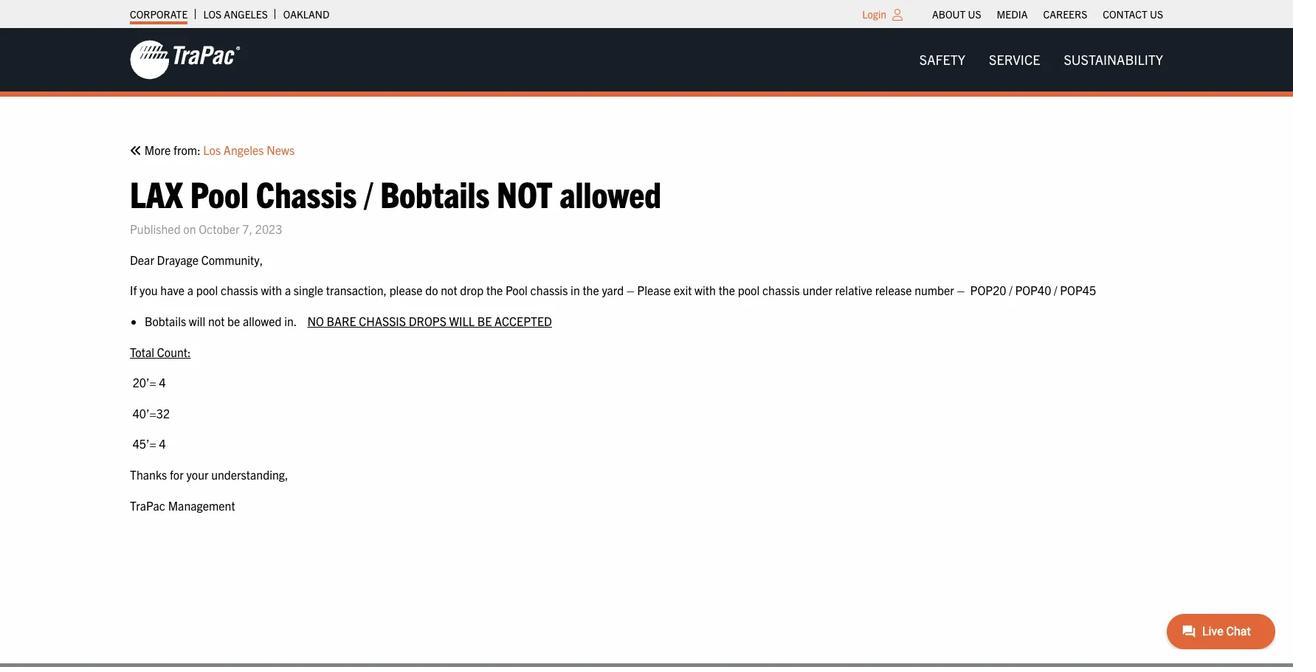Task type: locate. For each thing, give the bounding box(es) containing it.
angeles inside los angeles link
[[224, 7, 268, 21]]

0 vertical spatial allowed
[[560, 170, 661, 215]]

chassis up "be"
[[221, 283, 258, 298]]

los right from:
[[203, 142, 221, 157]]

angeles left 'oakland'
[[224, 7, 268, 21]]

0 vertical spatial bobtails
[[380, 170, 490, 215]]

0 vertical spatial 4
[[159, 375, 166, 390]]

40'= 32
[[130, 406, 170, 421]]

1 pool from the left
[[196, 283, 218, 298]]

the right exit
[[719, 283, 735, 298]]

allowed
[[560, 170, 661, 215], [243, 314, 282, 328]]

1 los from the top
[[203, 7, 222, 21]]

a right have
[[187, 283, 193, 298]]

angeles
[[224, 7, 268, 21], [224, 142, 264, 157]]

2 horizontal spatial chassis
[[762, 283, 800, 298]]

los
[[203, 7, 222, 21], [203, 142, 221, 157]]

have
[[160, 283, 185, 298]]

not left "be"
[[208, 314, 225, 328]]

7,
[[242, 222, 252, 236]]

1 horizontal spatial pool
[[738, 283, 760, 298]]

4 right 20'=
[[159, 375, 166, 390]]

1 horizontal spatial pool
[[506, 283, 528, 298]]

2 horizontal spatial /
[[1054, 283, 1057, 298]]

on
[[183, 222, 196, 236]]

chassis
[[221, 283, 258, 298], [530, 283, 568, 298], [762, 283, 800, 298]]

1 vertical spatial los
[[203, 142, 221, 157]]

0 vertical spatial menu bar
[[924, 4, 1171, 24]]

corporate
[[130, 7, 188, 21]]

0 horizontal spatial /
[[364, 170, 373, 215]]

45'=
[[133, 436, 156, 451]]

0 horizontal spatial pool
[[190, 170, 249, 215]]

oakland
[[283, 7, 330, 21]]

be
[[227, 314, 240, 328]]

menu bar containing about us
[[924, 4, 1171, 24]]

4 right 45'=
[[159, 436, 166, 451]]

1 with from the left
[[261, 283, 282, 298]]

0 vertical spatial angeles
[[224, 7, 268, 21]]

1 horizontal spatial bobtails
[[380, 170, 490, 215]]

bare
[[327, 314, 356, 328]]

lax pool chassis / bobtails not allowed article
[[130, 141, 1163, 607]]

menu bar up service
[[924, 4, 1171, 24]]

/ right "chassis"
[[364, 170, 373, 215]]

us inside contact us link
[[1150, 7, 1163, 21]]

us for about us
[[968, 7, 981, 21]]

2 los from the top
[[203, 142, 221, 157]]

total count:
[[130, 344, 191, 359]]

pool
[[190, 170, 249, 215], [506, 283, 528, 298]]

3 the from the left
[[719, 283, 735, 298]]

for
[[170, 467, 184, 482]]

/ right pop40
[[1054, 283, 1057, 298]]

los up corporate "image"
[[203, 7, 222, 21]]

under
[[803, 283, 832, 298]]

0 horizontal spatial bobtails
[[145, 314, 186, 328]]

corporate link
[[130, 4, 188, 24]]

pool up will
[[196, 283, 218, 298]]

1 horizontal spatial allowed
[[560, 170, 661, 215]]

2 us from the left
[[1150, 7, 1163, 21]]

1 horizontal spatial us
[[1150, 7, 1163, 21]]

be
[[477, 314, 492, 328]]

sustainability link
[[1052, 45, 1175, 75]]

angeles left news
[[224, 142, 264, 157]]

menu bar
[[924, 4, 1171, 24], [908, 45, 1175, 75]]

dear drayage community,
[[130, 252, 263, 267]]

not right do
[[441, 283, 457, 298]]

pool
[[196, 283, 218, 298], [738, 283, 760, 298]]

transaction,
[[326, 283, 387, 298]]

0 horizontal spatial with
[[261, 283, 282, 298]]

1 vertical spatial bobtails
[[145, 314, 186, 328]]

2 4 from the top
[[159, 436, 166, 451]]

0 horizontal spatial pool
[[196, 283, 218, 298]]

accepted
[[495, 314, 552, 328]]

relative
[[835, 283, 872, 298]]

1 horizontal spatial chassis
[[530, 283, 568, 298]]

chassis left "in"
[[530, 283, 568, 298]]

drayage
[[157, 252, 199, 267]]

pop45
[[1060, 283, 1096, 298]]

1 horizontal spatial a
[[285, 283, 291, 298]]

0 vertical spatial los
[[203, 7, 222, 21]]

1 vertical spatial 4
[[159, 436, 166, 451]]

lax pool chassis / bobtails not allowed published on october 7, 2023
[[130, 170, 661, 236]]

pop40
[[1015, 283, 1051, 298]]

us right about
[[968, 7, 981, 21]]

2 chassis from the left
[[530, 283, 568, 298]]

pool right exit
[[738, 283, 760, 298]]

with left single
[[261, 283, 282, 298]]

1 a from the left
[[187, 283, 193, 298]]

published
[[130, 222, 181, 236]]

you
[[140, 283, 158, 298]]

1 vertical spatial pool
[[506, 283, 528, 298]]

0 vertical spatial not
[[441, 283, 457, 298]]

/ left pop40
[[1009, 283, 1012, 298]]

1 horizontal spatial with
[[695, 283, 716, 298]]

not
[[441, 283, 457, 298], [208, 314, 225, 328]]

a left single
[[285, 283, 291, 298]]

1 vertical spatial menu bar
[[908, 45, 1175, 75]]

20'=
[[133, 375, 156, 390]]

login link
[[862, 7, 886, 21]]

menu bar down careers
[[908, 45, 1175, 75]]

number
[[915, 283, 954, 298]]

bobtails
[[380, 170, 490, 215], [145, 314, 186, 328]]

2 horizontal spatial the
[[719, 283, 735, 298]]

0 horizontal spatial chassis
[[221, 283, 258, 298]]

/
[[364, 170, 373, 215], [1009, 283, 1012, 298], [1054, 283, 1057, 298]]

media
[[997, 7, 1028, 21]]

will
[[449, 314, 475, 328]]

release
[[875, 283, 912, 298]]

/ inside lax pool chassis / bobtails not allowed published on october 7, 2023
[[364, 170, 373, 215]]

thanks
[[130, 467, 167, 482]]

los inside los angeles link
[[203, 7, 222, 21]]

chassis left under on the top right of page
[[762, 283, 800, 298]]

with right exit
[[695, 283, 716, 298]]

us right contact
[[1150, 7, 1163, 21]]

us inside about us link
[[968, 7, 981, 21]]

1 vertical spatial angeles
[[224, 142, 264, 157]]

careers
[[1043, 7, 1087, 21]]

us
[[968, 7, 981, 21], [1150, 7, 1163, 21]]

management
[[168, 498, 235, 513]]

pool inside lax pool chassis / bobtails not allowed published on october 7, 2023
[[190, 170, 249, 215]]

1 horizontal spatial the
[[583, 283, 599, 298]]

safety link
[[908, 45, 977, 75]]

contact us link
[[1103, 4, 1163, 24]]

a
[[187, 283, 193, 298], [285, 283, 291, 298]]

footer
[[0, 663, 1293, 667]]

the right "in"
[[583, 283, 599, 298]]

4
[[159, 375, 166, 390], [159, 436, 166, 451]]

0 horizontal spatial the
[[486, 283, 503, 298]]

pool up accepted
[[506, 283, 528, 298]]

3 chassis from the left
[[762, 283, 800, 298]]

the right drop
[[486, 283, 503, 298]]

1 vertical spatial not
[[208, 314, 225, 328]]

0 horizontal spatial us
[[968, 7, 981, 21]]

safety
[[920, 51, 965, 68]]

0 horizontal spatial a
[[187, 283, 193, 298]]

service link
[[977, 45, 1052, 75]]

1 4 from the top
[[159, 375, 166, 390]]

with
[[261, 283, 282, 298], [695, 283, 716, 298]]

the
[[486, 283, 503, 298], [583, 283, 599, 298], [719, 283, 735, 298]]

1 us from the left
[[968, 7, 981, 21]]

0 vertical spatial pool
[[190, 170, 249, 215]]

0 horizontal spatial allowed
[[243, 314, 282, 328]]

in
[[571, 283, 580, 298]]

1 horizontal spatial not
[[441, 283, 457, 298]]

allowed inside lax pool chassis / bobtails not allowed published on october 7, 2023
[[560, 170, 661, 215]]

pool up october
[[190, 170, 249, 215]]

if you have a pool chassis with a single transaction, please do not drop the pool chassis in the yard – please exit with the pool chassis under relative release number –  pop20 / pop40 / pop45
[[130, 283, 1096, 298]]

sustainability
[[1064, 51, 1163, 68]]



Task type: describe. For each thing, give the bounding box(es) containing it.
1 the from the left
[[486, 283, 503, 298]]

pop20
[[970, 283, 1006, 298]]

1 vertical spatial allowed
[[243, 314, 282, 328]]

your
[[186, 467, 209, 482]]

total
[[130, 344, 154, 359]]

if
[[130, 283, 137, 298]]

bobtails will not be allowed in. no bare chassis drops will be accepted
[[145, 314, 552, 328]]

corporate image
[[130, 39, 241, 80]]

2023
[[255, 222, 282, 236]]

drop
[[460, 283, 484, 298]]

los angeles
[[203, 7, 268, 21]]

–
[[627, 283, 635, 298]]

drops
[[409, 314, 446, 328]]

oakland link
[[283, 4, 330, 24]]

contact us
[[1103, 7, 1163, 21]]

40'=
[[133, 406, 156, 421]]

community,
[[201, 252, 263, 267]]

more
[[144, 142, 171, 157]]

do
[[425, 283, 438, 298]]

service
[[989, 51, 1040, 68]]

media link
[[997, 4, 1028, 24]]

exit
[[674, 283, 692, 298]]

1 chassis from the left
[[221, 283, 258, 298]]

in.
[[284, 314, 297, 328]]

count:
[[157, 344, 191, 359]]

careers link
[[1043, 4, 1087, 24]]

october
[[199, 222, 240, 236]]

dear
[[130, 252, 154, 267]]

trapac
[[130, 498, 165, 513]]

45'= 4
[[130, 436, 166, 451]]

20'= 4
[[130, 375, 166, 390]]

trapac management
[[130, 498, 235, 513]]

yard
[[602, 283, 624, 298]]

login
[[862, 7, 886, 21]]

2 a from the left
[[285, 283, 291, 298]]

chassis
[[256, 170, 357, 215]]

light image
[[892, 9, 903, 21]]

news
[[267, 142, 295, 157]]

thanks for your understanding,
[[130, 467, 288, 482]]

single
[[294, 283, 323, 298]]

menu bar containing safety
[[908, 45, 1175, 75]]

please
[[637, 283, 671, 298]]

bobtails inside lax pool chassis / bobtails not allowed published on october 7, 2023
[[380, 170, 490, 215]]

los inside lax pool chassis / bobtails not allowed article
[[203, 142, 221, 157]]

2 with from the left
[[695, 283, 716, 298]]

32
[[156, 406, 170, 421]]

please
[[389, 283, 423, 298]]

0 horizontal spatial not
[[208, 314, 225, 328]]

chassis
[[359, 314, 406, 328]]

understanding,
[[211, 467, 288, 482]]

contact
[[1103, 7, 1148, 21]]

not
[[497, 170, 553, 215]]

4 for 20'= 4
[[159, 375, 166, 390]]

no
[[307, 314, 324, 328]]

4 for 45'= 4
[[159, 436, 166, 451]]

more from: los angeles news
[[142, 142, 295, 157]]

us for contact us
[[1150, 7, 1163, 21]]

about us
[[932, 7, 981, 21]]

will
[[189, 314, 205, 328]]

angeles inside lax pool chassis / bobtails not allowed article
[[224, 142, 264, 157]]

solid image
[[130, 145, 142, 156]]

about us link
[[932, 4, 981, 24]]

from:
[[173, 142, 201, 157]]

los angeles link
[[203, 4, 268, 24]]

2 pool from the left
[[738, 283, 760, 298]]

about
[[932, 7, 966, 21]]

lax
[[130, 170, 183, 215]]

1 horizontal spatial /
[[1009, 283, 1012, 298]]

los angeles news link
[[203, 141, 295, 160]]

2 the from the left
[[583, 283, 599, 298]]



Task type: vqa. For each thing, say whether or not it's contained in the screenshot.
Error
no



